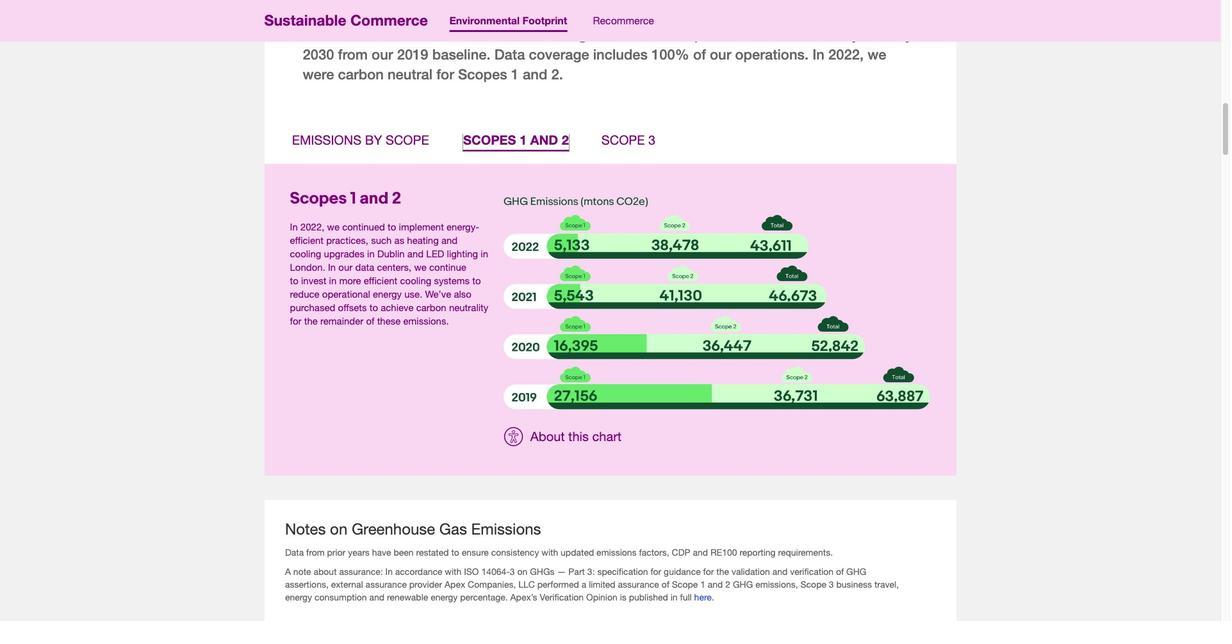 Task type: vqa. For each thing, say whether or not it's contained in the screenshot.
middle GHG
yes



Task type: describe. For each thing, give the bounding box(es) containing it.
emissions by scope button
[[290, 133, 431, 151]]

1 horizontal spatial we
[[414, 261, 427, 273]]

emissions
[[471, 520, 541, 538]]

in inside we report our ghg emissions in accordance with the world resource institute's greenhouse gas protocol. we set a science-based target to reduce scopes 1 and 2 emissions by 90% by 2030 from our 2019 baseline. data coverage includes 100% of our operations. in 2022, we were carbon neutral for scopes 1 and 2.
[[501, 7, 512, 23]]

scope 3
[[601, 133, 656, 147]]

set
[[420, 26, 440, 43]]

updated
[[561, 547, 594, 558]]

1 vertical spatial greenhouse
[[352, 520, 435, 538]]

note
[[293, 567, 311, 577]]

verification
[[540, 592, 584, 603]]

data inside we report our ghg emissions in accordance with the world resource institute's greenhouse gas protocol. we set a science-based target to reduce scopes 1 and 2 emissions by 90% by 2030 from our 2019 baseline. data coverage includes 100% of our operations. in 2022, we were carbon neutral for scopes 1 and 2.
[[494, 46, 525, 63]]

0 vertical spatial scopes
[[669, 26, 718, 43]]

sustainable
[[264, 12, 346, 29]]

2 inside button
[[562, 133, 569, 147]]

also
[[454, 288, 472, 300]]

greenhouse inside we report our ghg emissions in accordance with the world resource institute's greenhouse gas protocol. we set a science-based target to reduce scopes 1 and 2 emissions by 90% by 2030 from our 2019 baseline. data coverage includes 100% of our operations. in 2022, we were carbon neutral for scopes 1 and 2.
[[827, 7, 906, 23]]

performed
[[537, 579, 579, 590]]

energy use.
[[373, 288, 422, 300]]

environmental footprint link
[[449, 14, 567, 32]]

is
[[620, 592, 626, 603]]

for down factors,
[[651, 567, 661, 577]]

reduce inside in 2022, we continued to implement energy- efficient practices, such as heating and cooling upgrades in dublin and led lighting in london. in our data centers, we continue to invest in more efficient cooling systems to reduce operational energy use. we've also purchased offsets to achieve carbon neutrality for the remainder of these emissions.
[[290, 288, 319, 300]]

restated
[[416, 547, 449, 558]]

2019
[[397, 46, 428, 63]]

1 scope from the left
[[386, 133, 429, 147]]

in right the "lighting"
[[481, 248, 488, 259]]

business
[[836, 579, 872, 590]]

emissions,
[[756, 579, 798, 590]]

been
[[394, 547, 414, 558]]

companies,
[[468, 579, 516, 590]]

and
[[530, 133, 558, 147]]

of inside we report our ghg emissions in accordance with the world resource institute's greenhouse gas protocol. we set a science-based target to reduce scopes 1 and 2 emissions by 90% by 2030 from our 2019 baseline. data coverage includes 100% of our operations. in 2022, we were carbon neutral for scopes 1 and 2.
[[693, 46, 706, 63]]

about
[[530, 429, 565, 444]]

requirements.
[[778, 547, 833, 558]]

14064-
[[481, 567, 510, 577]]

greenhouse gas emissions, scopes 1 and 2 chart. a detailed description of this chart can be found below. image
[[503, 190, 931, 413]]

ghgs
[[530, 567, 555, 577]]

3 inside button
[[648, 133, 656, 147]]

consistency
[[491, 547, 539, 558]]

2 vertical spatial scopes
[[290, 189, 347, 208]]

2022, inside we report our ghg emissions in accordance with the world resource institute's greenhouse gas protocol. we set a science-based target to reduce scopes 1 and 2 emissions by 90% by 2030 from our 2019 baseline. data coverage includes 100% of our operations. in 2022, we were carbon neutral for scopes 1 and 2.
[[828, 46, 864, 63]]

about this chart
[[530, 429, 622, 444]]

for down re100
[[703, 567, 714, 577]]

scopes
[[463, 133, 516, 147]]

the remainder
[[304, 315, 363, 327]]

2 up as heating
[[392, 189, 401, 208]]

scopes 1 and 2 button
[[463, 133, 569, 151]]

data from prior years have been restated to ensure consistency with updated emissions factors, cdp and re100 reporting requirements.
[[285, 547, 833, 558]]

a note about assurance: in accordance with iso 14064-3 on ghgs — part 3: specification for guidance for the validation and verification of ghg assertions, external assurance provider apex companies, llc performed a limited assurance of scope 1 and 2 ghg emissions, scope 3 business travel, energy consumption and renewable energy percentage. apex's verification opinion is published in
[[285, 567, 899, 603]]

based
[[513, 26, 555, 43]]

assertions, external
[[285, 579, 363, 590]]

footprint
[[523, 14, 567, 26]]

2 inside we report our ghg emissions in accordance with the world resource institute's greenhouse gas protocol. we set a science-based target to reduce scopes 1 and 2 emissions by 90% by 2030 from our 2019 baseline. data coverage includes 100% of our operations. in 2022, we were carbon neutral for scopes 1 and 2.
[[762, 26, 770, 43]]

world
[[652, 7, 691, 23]]

practices,
[[326, 234, 368, 246]]

accordance inside a note about assurance: in accordance with iso 14064-3 on ghgs — part 3: specification for guidance for the validation and verification of ghg assertions, external assurance provider apex companies, llc performed a limited assurance of scope 1 and 2 ghg emissions, scope 3 business travel, energy consumption and renewable energy percentage. apex's verification opinion is published in
[[395, 567, 442, 577]]

carbon inside in 2022, we continued to implement energy- efficient practices, such as heating and cooling upgrades in dublin and led lighting in london. in our data centers, we continue to invest in more efficient cooling systems to reduce operational energy use. we've also purchased offsets to achieve carbon neutrality for the remainder of these emissions.
[[416, 302, 446, 313]]

1 vertical spatial from
[[306, 547, 325, 558]]

implement energy-
[[399, 221, 479, 232]]

iso
[[464, 567, 479, 577]]

llc
[[518, 579, 535, 590]]

in inside a note about assurance: in accordance with iso 14064-3 on ghgs — part 3: specification for guidance for the validation and verification of ghg assertions, external assurance provider apex companies, llc performed a limited assurance of scope 1 and 2 ghg emissions, scope 3 business travel, energy consumption and renewable energy percentage. apex's verification opinion is published in
[[385, 567, 393, 577]]

part
[[568, 567, 585, 577]]

travel,
[[875, 579, 899, 590]]

in inside a note about assurance: in accordance with iso 14064-3 on ghgs — part 3: specification for guidance for the validation and verification of ghg assertions, external assurance provider apex companies, llc performed a limited assurance of scope 1 and 2 ghg emissions, scope 3 business travel, energy consumption and renewable energy percentage. apex's verification opinion is published in
[[671, 592, 678, 603]]

with inside we report our ghg emissions in accordance with the world resource institute's greenhouse gas protocol. we set a science-based target to reduce scopes 1 and 2 emissions by 90% by 2030 from our 2019 baseline. data coverage includes 100% of our operations. in 2022, we were carbon neutral for scopes 1 and 2.
[[597, 7, 624, 23]]

1 up continued
[[350, 189, 356, 208]]

1 vertical spatial ghg
[[846, 567, 867, 577]]

to invest
[[290, 275, 326, 286]]

and up continued
[[360, 189, 388, 208]]

carbon inside we report our ghg emissions in accordance with the world resource institute's greenhouse gas protocol. we set a science-based target to reduce scopes 1 and 2 emissions by 90% by 2030 from our 2019 baseline. data coverage includes 100% of our operations. in 2022, we were carbon neutral for scopes 1 and 2.
[[338, 66, 384, 82]]

from inside we report our ghg emissions in accordance with the world resource institute's greenhouse gas protocol. we set a science-based target to reduce scopes 1 and 2 emissions by 90% by 2030 from our 2019 baseline. data coverage includes 100% of our operations. in 2022, we were carbon neutral for scopes 1 and 2.
[[338, 46, 368, 63]]

more
[[339, 275, 361, 286]]

and down assurance: on the left bottom of the page
[[369, 592, 384, 603]]

sustainable commerce
[[264, 12, 428, 29]]

in dublin
[[367, 248, 405, 259]]

2022, inside in 2022, we continued to implement energy- efficient practices, such as heating and cooling upgrades in dublin and led lighting in london. in our data centers, we continue to invest in more efficient cooling systems to reduce operational energy use. we've also purchased offsets to achieve carbon neutrality for the remainder of these emissions.
[[300, 221, 324, 232]]

environmental
[[449, 14, 520, 26]]

lighting
[[447, 248, 478, 259]]

the inside a note about assurance: in accordance with iso 14064-3 on ghgs — part 3: specification for guidance for the validation and verification of ghg assertions, external assurance provider apex companies, llc performed a limited assurance of scope 1 and 2 ghg emissions, scope 3 business travel, energy consumption and renewable energy percentage. apex's verification opinion is published in
[[717, 567, 729, 577]]

and down the implement energy-
[[441, 234, 458, 246]]

0 vertical spatial on
[[330, 520, 347, 538]]

in our
[[328, 261, 353, 273]]

percentage.
[[460, 592, 508, 603]]

our down the resource
[[710, 46, 731, 63]]

london.
[[290, 261, 325, 273]]

1 by from the left
[[843, 26, 859, 43]]

0 vertical spatial emissions
[[431, 7, 497, 23]]

we report our ghg emissions in accordance with the world resource institute's greenhouse gas protocol. we set a science-based target to reduce scopes 1 and 2 emissions by 90% by 2030 from our 2019 baseline. data coverage includes 100% of our operations. in 2022, we were carbon neutral for scopes 1 and 2.
[[303, 7, 913, 82]]

prior
[[327, 547, 346, 558]]

to up such
[[388, 221, 396, 232]]

2030
[[303, 46, 334, 63]]

1 inside scopes 1 and 2 button
[[520, 133, 527, 147]]

1 horizontal spatial with
[[542, 547, 558, 558]]

and up emissions,
[[772, 567, 788, 577]]

by
[[365, 133, 382, 147]]

notes
[[285, 520, 326, 538]]

1 left 2.
[[511, 66, 519, 82]]

energy
[[431, 592, 458, 603]]

in 2022, we continued to implement energy- efficient practices, such as heating and cooling upgrades in dublin and led lighting in london. in our data centers, we continue to invest in more efficient cooling systems to reduce operational energy use. we've also purchased offsets to achieve carbon neutrality for the remainder of these emissions.
[[290, 221, 488, 327]]

1 scope from the left
[[672, 579, 698, 590]]

factors,
[[639, 547, 669, 558]]

includes
[[593, 46, 648, 63]]

ensure
[[462, 547, 489, 558]]

operations.
[[735, 46, 809, 63]]

90%
[[863, 26, 893, 43]]

1 horizontal spatial scopes
[[458, 66, 507, 82]]

emissions by scope
[[292, 133, 429, 147]]

scopes 1 and 2
[[463, 133, 569, 147]]

led
[[426, 248, 444, 259]]

1 vertical spatial gas
[[439, 520, 467, 538]]

recommerce
[[593, 14, 654, 26]]

neutral
[[388, 66, 433, 82]]

recommerce link
[[593, 14, 654, 32]]

continued
[[342, 221, 385, 232]]

scope 3 button
[[601, 133, 656, 151]]

were
[[303, 66, 334, 82]]

0 horizontal spatial we
[[303, 7, 324, 23]]

our down protocol.
[[372, 46, 393, 63]]

1 vertical spatial we
[[395, 26, 416, 43]]

reporting
[[740, 547, 776, 558]]

.
[[712, 592, 714, 603]]



Task type: locate. For each thing, give the bounding box(es) containing it.
full here .
[[680, 592, 714, 603]]

2 vertical spatial ghg
[[733, 579, 753, 590]]

years
[[348, 547, 370, 558]]

ghg inside we report our ghg emissions in accordance with the world resource institute's greenhouse gas protocol. we set a science-based target to reduce scopes 1 and 2 emissions by 90% by 2030 from our 2019 baseline. data coverage includes 100% of our operations. in 2022, we were carbon neutral for scopes 1 and 2.
[[396, 7, 428, 23]]

carbon down protocol.
[[338, 66, 384, 82]]

for down the baseline.
[[436, 66, 454, 82]]

carbon up the emissions.
[[416, 302, 446, 313]]

commerce
[[351, 12, 428, 29]]

0 vertical spatial 2022,
[[828, 46, 864, 63]]

2 vertical spatial emissions
[[597, 547, 637, 558]]

1 horizontal spatial gas
[[439, 520, 467, 538]]

for inside we report our ghg emissions in accordance with the world resource institute's greenhouse gas protocol. we set a science-based target to reduce scopes 1 and 2 emissions by 90% by 2030 from our 2019 baseline. data coverage includes 100% of our operations. in 2022, we were carbon neutral for scopes 1 and 2.
[[436, 66, 454, 82]]

the left world
[[628, 7, 648, 23]]

0 vertical spatial carbon
[[338, 66, 384, 82]]

for down purchased
[[290, 315, 301, 327]]

1 up here
[[700, 579, 705, 590]]

and
[[734, 26, 758, 43], [523, 66, 547, 82], [360, 189, 388, 208], [441, 234, 458, 246], [407, 248, 424, 259], [693, 547, 708, 558], [772, 567, 788, 577], [708, 579, 723, 590], [369, 592, 384, 603]]

1 horizontal spatial carbon
[[416, 302, 446, 313]]

0 vertical spatial efficient
[[290, 234, 324, 246]]

data up the a
[[285, 547, 304, 558]]

ghg
[[396, 7, 428, 23], [846, 567, 867, 577], [733, 579, 753, 590]]

offsets
[[338, 302, 367, 313]]

we up the practices,
[[327, 221, 340, 232]]

1 left "and"
[[520, 133, 527, 147]]

on up llc
[[517, 567, 527, 577]]

emissions down institute's
[[774, 26, 839, 43]]

as heating
[[394, 234, 439, 246]]

the down re100
[[717, 567, 729, 577]]

we up the cooling systems
[[414, 261, 427, 273]]

scopes down world
[[669, 26, 718, 43]]

in up the cooling
[[290, 221, 298, 232]]

1 horizontal spatial ghg
[[733, 579, 753, 590]]

2 down re100
[[725, 579, 730, 590]]

1 vertical spatial the
[[717, 567, 729, 577]]

to
[[603, 26, 616, 43], [388, 221, 396, 232], [472, 275, 481, 286], [451, 547, 459, 558]]

the inside we report our ghg emissions in accordance with the world resource institute's greenhouse gas protocol. we set a science-based target to reduce scopes 1 and 2 emissions by 90% by 2030 from our 2019 baseline. data coverage includes 100% of our operations. in 2022, we were carbon neutral for scopes 1 and 2.
[[628, 7, 648, 23]]

specification
[[597, 567, 648, 577]]

2 inside a note about assurance: in accordance with iso 14064-3 on ghgs — part 3: specification for guidance for the validation and verification of ghg assertions, external assurance provider apex companies, llc performed a limited assurance of scope 1 and 2 ghg emissions, scope 3 business travel, energy consumption and renewable energy percentage. apex's verification opinion is published in
[[725, 579, 730, 590]]

accordance
[[516, 7, 593, 23], [395, 567, 442, 577]]

accordance inside we report our ghg emissions in accordance with the world resource institute's greenhouse gas protocol. we set a science-based target to reduce scopes 1 and 2 emissions by 90% by 2030 from our 2019 baseline. data coverage includes 100% of our operations. in 2022, we were carbon neutral for scopes 1 and 2.
[[516, 7, 593, 23]]

0 horizontal spatial reduce
[[290, 288, 319, 300]]

efficient
[[290, 234, 324, 246], [364, 275, 397, 286]]

1 vertical spatial efficient
[[364, 275, 397, 286]]

1 horizontal spatial 3
[[648, 133, 656, 147]]

of up business
[[836, 567, 844, 577]]

science-
[[456, 26, 513, 43]]

0 horizontal spatial from
[[306, 547, 325, 558]]

assurance up renewable
[[366, 579, 407, 590]]

in down have
[[385, 567, 393, 577]]

1 horizontal spatial a
[[582, 579, 586, 590]]

with inside a note about assurance: in accordance with iso 14064-3 on ghgs — part 3: specification for guidance for the validation and verification of ghg assertions, external assurance provider apex companies, llc performed a limited assurance of scope 1 and 2 ghg emissions, scope 3 business travel, energy consumption and renewable energy percentage. apex's verification opinion is published in
[[445, 567, 461, 577]]

verification
[[790, 567, 834, 577]]

re100
[[711, 547, 737, 558]]

0 vertical spatial in
[[813, 46, 825, 63]]

2 vertical spatial in
[[385, 567, 393, 577]]

we up 2019
[[395, 26, 416, 43]]

baseline.
[[432, 46, 491, 63]]

2 horizontal spatial emissions
[[774, 26, 839, 43]]

a right set
[[444, 26, 452, 43]]

and down the resource
[[734, 26, 758, 43]]

by left 90%
[[843, 26, 859, 43]]

1 horizontal spatial from
[[338, 46, 368, 63]]

full
[[680, 592, 692, 603]]

2022,
[[828, 46, 864, 63], [300, 221, 324, 232]]

in down "in our"
[[329, 275, 337, 286]]

to left ensure
[[451, 547, 459, 558]]

accordance up provider on the left bottom of page
[[395, 567, 442, 577]]

apex
[[445, 579, 465, 590]]

scope down verification
[[801, 579, 826, 590]]

0 horizontal spatial efficient
[[290, 234, 324, 246]]

and right cdp
[[693, 547, 708, 558]]

in
[[813, 46, 825, 63], [290, 221, 298, 232], [385, 567, 393, 577]]

1 horizontal spatial scope
[[601, 133, 645, 147]]

0 horizontal spatial a
[[444, 26, 452, 43]]

resource
[[695, 7, 757, 23]]

0 horizontal spatial 2022,
[[300, 221, 324, 232]]

1 horizontal spatial accordance
[[516, 7, 593, 23]]

and down as heating
[[407, 248, 424, 259]]

2 horizontal spatial scopes
[[669, 26, 718, 43]]

in
[[501, 7, 512, 23], [481, 248, 488, 259], [329, 275, 337, 286], [671, 592, 678, 603]]

0 horizontal spatial accordance
[[395, 567, 442, 577]]

2 horizontal spatial 3
[[829, 579, 834, 590]]

efficient down centers,
[[364, 275, 397, 286]]

1 horizontal spatial efficient
[[364, 275, 397, 286]]

to achieve
[[369, 302, 414, 313]]

1 vertical spatial 3
[[510, 567, 515, 577]]

1 horizontal spatial by
[[897, 26, 913, 43]]

scope up 'full' on the right bottom of page
[[672, 579, 698, 590]]

gas
[[303, 26, 329, 43], [439, 520, 467, 538]]

2 scope from the left
[[601, 133, 645, 147]]

0 horizontal spatial gas
[[303, 26, 329, 43]]

1 vertical spatial carbon
[[416, 302, 446, 313]]

in left 'full' on the right bottom of page
[[671, 592, 678, 603]]

of right 100%
[[693, 46, 706, 63]]

centers,
[[377, 261, 412, 273]]

of inside in 2022, we continued to implement energy- efficient practices, such as heating and cooling upgrades in dublin and led lighting in london. in our data centers, we continue to invest in more efficient cooling systems to reduce operational energy use. we've also purchased offsets to achieve carbon neutrality for the remainder of these emissions.
[[366, 315, 374, 327]]

a
[[444, 26, 452, 43], [582, 579, 586, 590]]

operational
[[322, 288, 370, 300]]

2 horizontal spatial with
[[597, 7, 624, 23]]

1 vertical spatial a
[[582, 579, 586, 590]]

reduce up includes
[[620, 26, 665, 43]]

continue
[[429, 261, 466, 273]]

0 horizontal spatial the
[[628, 7, 648, 23]]

a
[[285, 567, 291, 577]]

emissions up science-
[[431, 7, 497, 23]]

1 horizontal spatial in
[[385, 567, 393, 577]]

cooling systems
[[400, 275, 470, 286]]

2 horizontal spatial we
[[868, 46, 886, 63]]

0 vertical spatial data
[[494, 46, 525, 63]]

2022, down 90%
[[828, 46, 864, 63]]

scopes 1 and 2
[[290, 189, 401, 208]]

0 horizontal spatial we
[[327, 221, 340, 232]]

2 right "and"
[[562, 133, 569, 147]]

0 horizontal spatial emissions
[[431, 7, 497, 23]]

and up .
[[708, 579, 723, 590]]

published
[[629, 592, 668, 603]]

with up 'ghgs'
[[542, 547, 558, 558]]

notes on greenhouse gas emissions
[[285, 520, 541, 538]]

data down environmental footprint link
[[494, 46, 525, 63]]

2 vertical spatial 3
[[829, 579, 834, 590]]

scopes up the practices,
[[290, 189, 347, 208]]

ghg up set
[[396, 7, 428, 23]]

purchased
[[290, 302, 335, 313]]

1 vertical spatial with
[[542, 547, 558, 558]]

such
[[371, 234, 392, 246]]

0 horizontal spatial assurance
[[366, 579, 407, 590]]

scope
[[672, 579, 698, 590], [801, 579, 826, 590]]

environmental footprint
[[449, 14, 567, 26]]

1 horizontal spatial greenhouse
[[827, 7, 906, 23]]

ghg down validation
[[733, 579, 753, 590]]

these
[[377, 315, 401, 327]]

about
[[314, 567, 337, 577]]

0 horizontal spatial greenhouse
[[352, 520, 435, 538]]

cooling
[[290, 248, 321, 259]]

1 horizontal spatial assurance
[[618, 579, 659, 590]]

of left these
[[366, 315, 374, 327]]

of down guidance
[[662, 579, 669, 590]]

0 vertical spatial greenhouse
[[827, 7, 906, 23]]

gas up 2030
[[303, 26, 329, 43]]

we've
[[425, 288, 451, 300]]

1 assurance from the left
[[366, 579, 407, 590]]

our up protocol.
[[371, 7, 392, 23]]

here
[[694, 592, 712, 603]]

1 vertical spatial emissions
[[774, 26, 839, 43]]

in inside in 2022, we continued to implement energy- efficient practices, such as heating and cooling upgrades in dublin and led lighting in london. in our data centers, we continue to invest in more efficient cooling systems to reduce operational energy use. we've also purchased offsets to achieve carbon neutrality for the remainder of these emissions.
[[290, 221, 298, 232]]

0 vertical spatial we
[[303, 7, 324, 23]]

1 horizontal spatial on
[[517, 567, 527, 577]]

emissions
[[292, 133, 361, 147]]

to up neutrality
[[472, 275, 481, 286]]

limited
[[589, 579, 615, 590]]

data
[[355, 261, 374, 273]]

to up includes
[[603, 26, 616, 43]]

0 horizontal spatial scope
[[386, 133, 429, 147]]

we left report
[[303, 7, 324, 23]]

1 inside a note about assurance: in accordance with iso 14064-3 on ghgs — part 3: specification for guidance for the validation and verification of ghg assertions, external assurance provider apex companies, llc performed a limited assurance of scope 1 and 2 ghg emissions, scope 3 business travel, energy consumption and renewable energy percentage. apex's verification opinion is published in
[[700, 579, 705, 590]]

a inside we report our ghg emissions in accordance with the world resource institute's greenhouse gas protocol. we set a science-based target to reduce scopes 1 and 2 emissions by 90% by 2030 from our 2019 baseline. data coverage includes 100% of our operations. in 2022, we were carbon neutral for scopes 1 and 2.
[[444, 26, 452, 43]]

validation
[[732, 567, 770, 577]]

with up target
[[597, 7, 624, 23]]

1 vertical spatial on
[[517, 567, 527, 577]]

0 vertical spatial from
[[338, 46, 368, 63]]

emissions
[[431, 7, 497, 23], [774, 26, 839, 43], [597, 547, 637, 558]]

coverage
[[529, 46, 589, 63]]

data
[[494, 46, 525, 63], [285, 547, 304, 558]]

from left the prior
[[306, 547, 325, 558]]

energy consumption
[[285, 592, 367, 603]]

1 horizontal spatial 2022,
[[828, 46, 864, 63]]

0 vertical spatial reduce
[[620, 26, 665, 43]]

sub navigation navigation
[[0, 0, 1221, 42]]

0 horizontal spatial ghg
[[396, 7, 428, 23]]

0 vertical spatial gas
[[303, 26, 329, 43]]

2 horizontal spatial in
[[813, 46, 825, 63]]

in up science-
[[501, 7, 512, 23]]

opinion
[[586, 592, 617, 603]]

scopes
[[669, 26, 718, 43], [458, 66, 507, 82], [290, 189, 347, 208]]

1 horizontal spatial the
[[717, 567, 729, 577]]

0 horizontal spatial on
[[330, 520, 347, 538]]

1 vertical spatial in
[[290, 221, 298, 232]]

0 vertical spatial we
[[868, 46, 886, 63]]

0 horizontal spatial data
[[285, 547, 304, 558]]

scopes down the baseline.
[[458, 66, 507, 82]]

a down part at bottom
[[582, 579, 586, 590]]

2 up operations.
[[762, 26, 770, 43]]

by right 90%
[[897, 26, 913, 43]]

1 horizontal spatial emissions
[[597, 547, 637, 558]]

for inside in 2022, we continued to implement energy- efficient practices, such as heating and cooling upgrades in dublin and led lighting in london. in our data centers, we continue to invest in more efficient cooling systems to reduce operational energy use. we've also purchased offsets to achieve carbon neutrality for the remainder of these emissions.
[[290, 315, 301, 327]]

1 vertical spatial 2022,
[[300, 221, 324, 232]]

our
[[371, 7, 392, 23], [372, 46, 393, 63], [710, 46, 731, 63]]

3:
[[587, 567, 595, 577]]

neutrality
[[449, 302, 488, 313]]

efficient up the cooling
[[290, 234, 324, 246]]

with
[[597, 7, 624, 23], [542, 547, 558, 558], [445, 567, 461, 577]]

1 down the resource
[[722, 26, 730, 43]]

gas up restated
[[439, 520, 467, 538]]

on up the prior
[[330, 520, 347, 538]]

gas inside we report our ghg emissions in accordance with the world resource institute's greenhouse gas protocol. we set a science-based target to reduce scopes 1 and 2 emissions by 90% by 2030 from our 2019 baseline. data coverage includes 100% of our operations. in 2022, we were carbon neutral for scopes 1 and 2.
[[303, 26, 329, 43]]

ghg up business
[[846, 567, 867, 577]]

0 horizontal spatial carbon
[[338, 66, 384, 82]]

reduce down to invest
[[290, 288, 319, 300]]

2 assurance from the left
[[618, 579, 659, 590]]

to inside we report our ghg emissions in accordance with the world resource institute's greenhouse gas protocol. we set a science-based target to reduce scopes 1 and 2 emissions by 90% by 2030 from our 2019 baseline. data coverage includes 100% of our operations. in 2022, we were carbon neutral for scopes 1 and 2.
[[603, 26, 616, 43]]

and left 2.
[[523, 66, 547, 82]]

from
[[338, 46, 368, 63], [306, 547, 325, 558]]

0 horizontal spatial scope
[[672, 579, 698, 590]]

protocol.
[[332, 26, 392, 43]]

assurance:
[[339, 567, 383, 577]]

2 horizontal spatial ghg
[[846, 567, 867, 577]]

1 vertical spatial accordance
[[395, 567, 442, 577]]

assurance up published
[[618, 579, 659, 590]]

0 vertical spatial accordance
[[516, 7, 593, 23]]

1 vertical spatial data
[[285, 547, 304, 558]]

1 vertical spatial reduce
[[290, 288, 319, 300]]

2 vertical spatial we
[[414, 261, 427, 273]]

1 vertical spatial we
[[327, 221, 340, 232]]

emissions up specification
[[597, 547, 637, 558]]

1 horizontal spatial we
[[395, 26, 416, 43]]

greenhouse up 90%
[[827, 7, 906, 23]]

from down protocol.
[[338, 46, 368, 63]]

2 by from the left
[[897, 26, 913, 43]]

0 horizontal spatial with
[[445, 567, 461, 577]]

this
[[568, 429, 589, 444]]

we down 90%
[[868, 46, 886, 63]]

0 horizontal spatial 3
[[510, 567, 515, 577]]

0 vertical spatial ghg
[[396, 7, 428, 23]]

we inside we report our ghg emissions in accordance with the world resource institute's greenhouse gas protocol. we set a science-based target to reduce scopes 1 and 2 emissions by 90% by 2030 from our 2019 baseline. data coverage includes 100% of our operations. in 2022, we were carbon neutral for scopes 1 and 2.
[[868, 46, 886, 63]]

0 horizontal spatial scopes
[[290, 189, 347, 208]]

with up apex
[[445, 567, 461, 577]]

on inside a note about assurance: in accordance with iso 14064-3 on ghgs — part 3: specification for guidance for the validation and verification of ghg assertions, external assurance provider apex companies, llc performed a limited assurance of scope 1 and 2 ghg emissions, scope 3 business travel, energy consumption and renewable energy percentage. apex's verification opinion is published in
[[517, 567, 527, 577]]

reduce inside we report our ghg emissions in accordance with the world resource institute's greenhouse gas protocol. we set a science-based target to reduce scopes 1 and 2 emissions by 90% by 2030 from our 2019 baseline. data coverage includes 100% of our operations. in 2022, we were carbon neutral for scopes 1 and 2.
[[620, 26, 665, 43]]

we
[[868, 46, 886, 63], [327, 221, 340, 232], [414, 261, 427, 273]]

in inside we report our ghg emissions in accordance with the world resource institute's greenhouse gas protocol. we set a science-based target to reduce scopes 1 and 2 emissions by 90% by 2030 from our 2019 baseline. data coverage includes 100% of our operations. in 2022, we were carbon neutral for scopes 1 and 2.
[[813, 46, 825, 63]]

3
[[648, 133, 656, 147], [510, 567, 515, 577], [829, 579, 834, 590]]

2 scope from the left
[[801, 579, 826, 590]]

renewable
[[387, 592, 428, 603]]

0 vertical spatial a
[[444, 26, 452, 43]]

100%
[[652, 46, 689, 63]]

sustainable commerce link
[[264, 12, 428, 29]]

0 vertical spatial 3
[[648, 133, 656, 147]]

accordance up based
[[516, 7, 593, 23]]

target
[[559, 26, 599, 43]]

0 horizontal spatial in
[[290, 221, 298, 232]]

0 vertical spatial with
[[597, 7, 624, 23]]

a inside a note about assurance: in accordance with iso 14064-3 on ghgs — part 3: specification for guidance for the validation and verification of ghg assertions, external assurance provider apex companies, llc performed a limited assurance of scope 1 and 2 ghg emissions, scope 3 business travel, energy consumption and renewable energy percentage. apex's verification opinion is published in
[[582, 579, 586, 590]]

in right operations.
[[813, 46, 825, 63]]

2.
[[551, 66, 563, 82]]

0 vertical spatial the
[[628, 7, 648, 23]]

of
[[693, 46, 706, 63], [366, 315, 374, 327], [836, 567, 844, 577], [662, 579, 669, 590]]

greenhouse up the been
[[352, 520, 435, 538]]

1 horizontal spatial reduce
[[620, 26, 665, 43]]

apex's
[[510, 592, 537, 603]]

2 vertical spatial with
[[445, 567, 461, 577]]

1 vertical spatial scopes
[[458, 66, 507, 82]]

by
[[843, 26, 859, 43], [897, 26, 913, 43]]

2022, up the cooling
[[300, 221, 324, 232]]

1 horizontal spatial scope
[[801, 579, 826, 590]]



